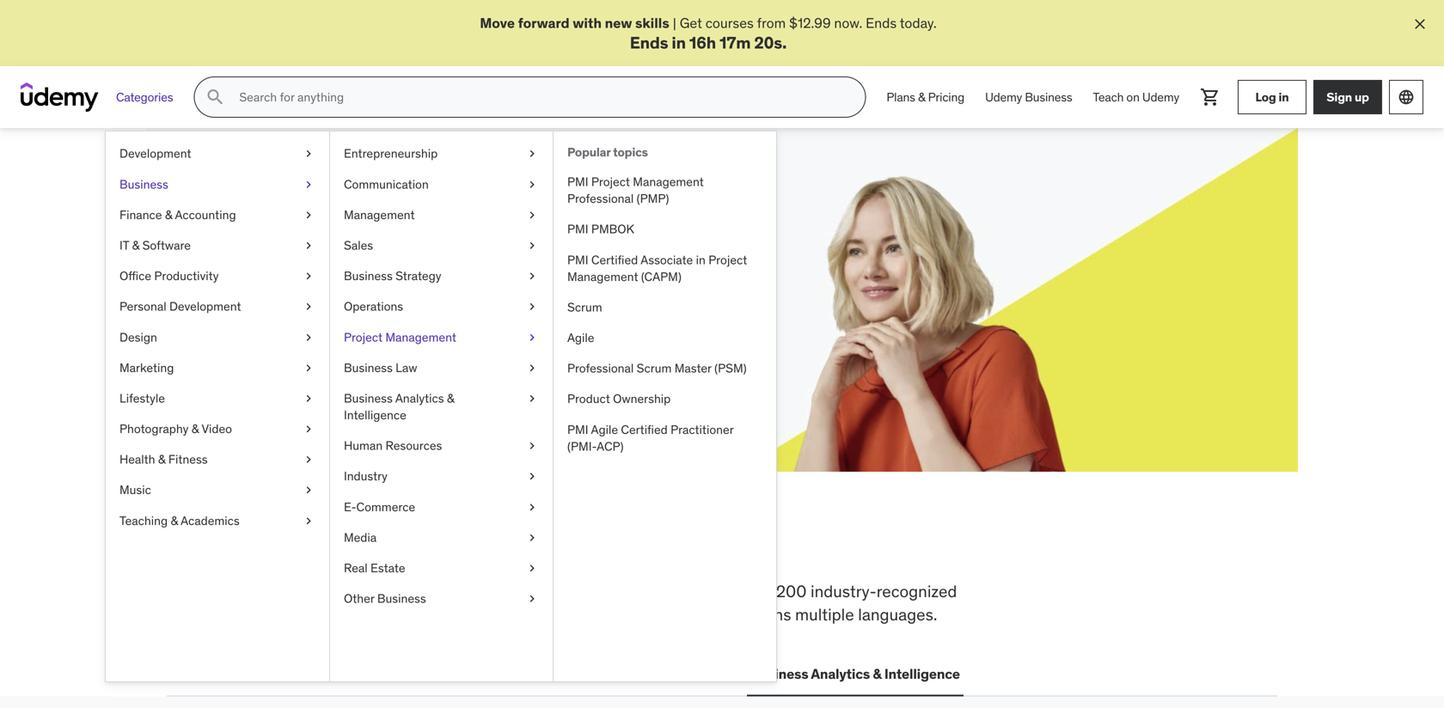 Task type: vqa. For each thing, say whether or not it's contained in the screenshot.
"Personal" inside the TRY PERSONAL PLAN FOR FREE link
no



Task type: locate. For each thing, give the bounding box(es) containing it.
project down popular topics on the top of the page
[[591, 174, 630, 190]]

0 vertical spatial for
[[311, 203, 351, 239]]

ownership
[[613, 391, 671, 407]]

communication inside 'link'
[[344, 176, 429, 192]]

analytics down law on the bottom left
[[395, 391, 444, 406]]

categories
[[116, 89, 173, 105]]

practitioner
[[671, 422, 734, 437]]

project inside pmi certified associate in project management (capm)
[[708, 252, 747, 268]]

& for accounting
[[165, 207, 172, 223]]

xsmall image inside office productivity link
[[302, 268, 315, 285]]

xsmall image for lifestyle
[[302, 390, 315, 407]]

1 vertical spatial development
[[169, 299, 241, 314]]

management inside project management link
[[385, 329, 456, 345]]

1 horizontal spatial business analytics & intelligence
[[750, 665, 960, 683]]

0 horizontal spatial as
[[470, 246, 484, 263]]

today. inside skills for your future expand your potential with a course for as little as $12.99. sale ends today.
[[340, 265, 377, 282]]

with left a on the left top of page
[[366, 246, 392, 263]]

xsmall image inside it & software link
[[302, 237, 315, 254]]

scrum down pmi pmbok at the left top of the page
[[567, 300, 602, 315]]

xsmall image inside business analytics & intelligence link
[[525, 390, 539, 407]]

skills down e-
[[285, 524, 378, 569]]

it & software
[[119, 238, 191, 253]]

office productivity
[[119, 268, 219, 284]]

it certifications button
[[305, 654, 414, 695]]

it inside it & software link
[[119, 238, 129, 253]]

management link
[[330, 200, 553, 230]]

it left certifications
[[309, 665, 320, 683]]

pmi for pmi project management professional (pmp)
[[567, 174, 588, 190]]

project inside the 'pmi project management professional (pmp)'
[[591, 174, 630, 190]]

project management element
[[553, 132, 776, 682]]

management
[[633, 174, 704, 190], [344, 207, 415, 223], [567, 269, 638, 284], [385, 329, 456, 345]]

skills for your future expand your potential with a course for as little as $12.99. sale ends today.
[[229, 203, 532, 282]]

your up sale
[[278, 246, 305, 263]]

udemy right on
[[1142, 89, 1179, 105]]

1 vertical spatial scrum
[[637, 361, 672, 376]]

pmi up (pmi-
[[567, 422, 588, 437]]

product ownership link
[[554, 384, 776, 415]]

acp)
[[597, 439, 624, 454]]

media
[[344, 530, 377, 545]]

xsmall image inside "human resources" link
[[525, 438, 539, 454]]

business analytics & intelligence link
[[330, 383, 553, 431]]

skills
[[635, 14, 669, 32], [285, 524, 378, 569], [368, 581, 404, 602]]

development inside personal development link
[[169, 299, 241, 314]]

$12.99
[[789, 14, 831, 32]]

accounting
[[175, 207, 236, 223]]

course
[[406, 246, 447, 263]]

udemy business
[[985, 89, 1072, 105]]

your
[[356, 203, 418, 239], [278, 246, 305, 263]]

1 vertical spatial for
[[450, 246, 467, 263]]

& right health
[[158, 452, 165, 467]]

lifestyle link
[[106, 383, 329, 414]]

0 horizontal spatial it
[[119, 238, 129, 253]]

development down office productivity link
[[169, 299, 241, 314]]

& right 'teaching'
[[171, 513, 178, 528]]

development for personal
[[169, 299, 241, 314]]

0 vertical spatial development
[[119, 146, 191, 161]]

certified down the ownership
[[621, 422, 668, 437]]

xsmall image inside personal development link
[[302, 298, 315, 315]]

1 vertical spatial communication
[[628, 665, 730, 683]]

1 vertical spatial your
[[278, 246, 305, 263]]

communication down entrepreneurship
[[344, 176, 429, 192]]

scrum down the agile link
[[637, 361, 672, 376]]

2 udemy from the left
[[1142, 89, 1179, 105]]

0 vertical spatial it
[[119, 238, 129, 253]]

business analytics & intelligence down multiple
[[750, 665, 960, 683]]

for up potential
[[311, 203, 351, 239]]

$12.99.
[[229, 265, 273, 282]]

management up sales
[[344, 207, 415, 223]]

0 horizontal spatial communication
[[344, 176, 429, 192]]

1 vertical spatial today.
[[340, 265, 377, 282]]

pmi inside pmi certified associate in project management (capm)
[[567, 252, 588, 268]]

1 vertical spatial intelligence
[[884, 665, 960, 683]]

& right finance
[[165, 207, 172, 223]]

teach on udemy
[[1093, 89, 1179, 105]]

xsmall image inside marketing "link"
[[302, 360, 315, 376]]

project management link
[[330, 322, 553, 353]]

xsmall image inside health & fitness link
[[302, 451, 315, 468]]

development
[[618, 604, 713, 625]]

other business
[[344, 591, 426, 606]]

pmi down pmi pmbok at the left top of the page
[[567, 252, 588, 268]]

business analytics & intelligence up human resources
[[344, 391, 454, 423]]

pmi down popular
[[567, 174, 588, 190]]

1 professional from the top
[[567, 191, 634, 206]]

1 vertical spatial skills
[[285, 524, 378, 569]]

0 vertical spatial agile
[[567, 330, 594, 346]]

expand
[[229, 246, 275, 263]]

.
[[782, 32, 787, 53]]

marketing link
[[106, 353, 329, 383]]

analytics inside button
[[811, 665, 870, 683]]

0 vertical spatial communication
[[344, 176, 429, 192]]

xsmall image inside other business link
[[525, 591, 539, 607]]

1 horizontal spatial communication
[[628, 665, 730, 683]]

productivity
[[154, 268, 219, 284]]

xsmall image inside management link
[[525, 207, 539, 223]]

intelligence inside business analytics & intelligence
[[344, 407, 406, 423]]

1 vertical spatial business analytics & intelligence
[[750, 665, 960, 683]]

1 horizontal spatial scrum
[[637, 361, 672, 376]]

& up office
[[132, 238, 139, 253]]

0 vertical spatial project
[[591, 174, 630, 190]]

0 horizontal spatial analytics
[[395, 391, 444, 406]]

development down categories dropdown button
[[119, 146, 191, 161]]

business strategy
[[344, 268, 441, 284]]

with left new on the left
[[573, 14, 602, 32]]

xsmall image inside sales link
[[525, 237, 539, 254]]

personal development link
[[106, 292, 329, 322]]

agile up acp)
[[591, 422, 618, 437]]

1 horizontal spatial analytics
[[811, 665, 870, 683]]

xsmall image
[[525, 145, 539, 162], [525, 176, 539, 193], [302, 207, 315, 223], [525, 207, 539, 223], [302, 237, 315, 254], [525, 237, 539, 254], [525, 268, 539, 285], [302, 298, 315, 315], [302, 390, 315, 407], [302, 421, 315, 438], [525, 438, 539, 454], [302, 451, 315, 468], [302, 482, 315, 499], [525, 529, 539, 546]]

2 as from the left
[[518, 246, 532, 263]]

scrum inside scrum link
[[567, 300, 602, 315]]

1 vertical spatial professional
[[567, 361, 634, 376]]

design link
[[106, 322, 329, 353]]

development inside web development button
[[202, 665, 288, 683]]

with inside skills for your future expand your potential with a course for as little as $12.99. sale ends today.
[[366, 246, 392, 263]]

xsmall image for marketing
[[302, 360, 315, 376]]

xsmall image inside operations link
[[525, 298, 539, 315]]

0 vertical spatial intelligence
[[344, 407, 406, 423]]

log
[[1255, 89, 1276, 105]]

certified
[[591, 252, 638, 268], [621, 422, 668, 437]]

choose a language image
[[1398, 89, 1415, 106]]

communication inside button
[[628, 665, 730, 683]]

communication down development
[[628, 665, 730, 683]]

professional up product
[[567, 361, 634, 376]]

xsmall image inside music link
[[302, 482, 315, 499]]

& down languages.
[[873, 665, 881, 683]]

1 vertical spatial with
[[366, 246, 392, 263]]

0 vertical spatial your
[[356, 203, 418, 239]]

xsmall image inside business strategy link
[[525, 268, 539, 285]]

xsmall image inside entrepreneurship link
[[525, 145, 539, 162]]

xsmall image for health & fitness
[[302, 451, 315, 468]]

today. down sales
[[340, 265, 377, 282]]

0 horizontal spatial udemy
[[985, 89, 1022, 105]]

industry-
[[811, 581, 876, 602]]

1 vertical spatial certified
[[621, 422, 668, 437]]

xsmall image for it & software
[[302, 237, 315, 254]]

finance & accounting link
[[106, 200, 329, 230]]

0 horizontal spatial your
[[278, 246, 305, 263]]

shopping cart with 0 items image
[[1200, 87, 1221, 108]]

pmi inside pmi agile certified practitioner (pmi-acp)
[[567, 422, 588, 437]]

xsmall image inside industry link
[[525, 468, 539, 485]]

& left video
[[191, 421, 199, 437]]

your up a on the left top of page
[[356, 203, 418, 239]]

pmi agile certified practitioner (pmi-acp) link
[[554, 415, 776, 462]]

operations
[[344, 299, 403, 314]]

industry
[[344, 469, 388, 484]]

0 horizontal spatial for
[[311, 203, 351, 239]]

music
[[119, 482, 151, 498]]

xsmall image inside media link
[[525, 529, 539, 546]]

xsmall image for personal development
[[302, 298, 315, 315]]

xsmall image inside business link
[[302, 176, 315, 193]]

& for academics
[[171, 513, 178, 528]]

2 vertical spatial project
[[344, 329, 383, 345]]

intelligence down languages.
[[884, 665, 960, 683]]

business down business law
[[344, 391, 393, 406]]

e-commerce
[[344, 499, 415, 515]]

business down spans
[[750, 665, 808, 683]]

xsmall image inside design link
[[302, 329, 315, 346]]

intelligence for business analytics & intelligence link
[[344, 407, 406, 423]]

2 horizontal spatial project
[[708, 252, 747, 268]]

2 pmi from the top
[[567, 221, 588, 237]]

xsmall image for media
[[525, 529, 539, 546]]

intelligence up human
[[344, 407, 406, 423]]

workplace
[[289, 581, 364, 602]]

project down operations
[[344, 329, 383, 345]]

product
[[567, 391, 610, 407]]

2 professional from the top
[[567, 361, 634, 376]]

management up (pmp)
[[633, 174, 704, 190]]

xsmall image inside project management link
[[525, 329, 539, 346]]

1 udemy from the left
[[985, 89, 1022, 105]]

analytics for 'business analytics & intelligence' button
[[811, 665, 870, 683]]

covering
[[167, 581, 232, 602]]

& inside "link"
[[165, 207, 172, 223]]

in right associate at the top
[[696, 252, 706, 268]]

as right little
[[518, 246, 532, 263]]

0 vertical spatial today.
[[900, 14, 937, 32]]

in down '|'
[[672, 32, 686, 53]]

1 horizontal spatial project
[[591, 174, 630, 190]]

one
[[581, 524, 643, 569]]

2 vertical spatial for
[[717, 581, 737, 602]]

for right course
[[450, 246, 467, 263]]

video
[[202, 421, 232, 437]]

development link
[[106, 139, 329, 169]]

skills left '|'
[[635, 14, 669, 32]]

business left law on the bottom left
[[344, 360, 393, 375]]

xsmall image inside communication 'link'
[[525, 176, 539, 193]]

professional
[[524, 604, 614, 625]]

real
[[344, 560, 368, 576]]

1 horizontal spatial udemy
[[1142, 89, 1179, 105]]

professional up pmi pmbok at the left top of the page
[[567, 191, 634, 206]]

1 horizontal spatial today.
[[900, 14, 937, 32]]

web
[[170, 665, 199, 683]]

technical
[[427, 581, 493, 602]]

0 vertical spatial with
[[573, 14, 602, 32]]

xsmall image inside lifestyle link
[[302, 390, 315, 407]]

communication
[[344, 176, 429, 192], [628, 665, 730, 683]]

xsmall image inside photography & video link
[[302, 421, 315, 438]]

development right web
[[202, 665, 288, 683]]

software
[[142, 238, 191, 253]]

0 vertical spatial analytics
[[395, 391, 444, 406]]

xsmall image for finance & accounting
[[302, 207, 315, 223]]

teach
[[1093, 89, 1124, 105]]

pmi left pmbok
[[567, 221, 588, 237]]

0 horizontal spatial with
[[366, 246, 392, 263]]

business inside business analytics & intelligence
[[344, 391, 393, 406]]

health
[[119, 452, 155, 467]]

1 horizontal spatial your
[[356, 203, 418, 239]]

skills up the supports
[[368, 581, 404, 602]]

plans
[[886, 89, 915, 105]]

categories button
[[106, 77, 183, 118]]

xsmall image for real estate
[[525, 560, 539, 577]]

business analytics & intelligence inside button
[[750, 665, 960, 683]]

0 vertical spatial skills
[[635, 14, 669, 32]]

intelligence inside button
[[884, 665, 960, 683]]

1 horizontal spatial intelligence
[[884, 665, 960, 683]]

0 horizontal spatial business analytics & intelligence
[[344, 391, 454, 423]]

xsmall image inside "development" link
[[302, 145, 315, 162]]

0 vertical spatial certified
[[591, 252, 638, 268]]

& for fitness
[[158, 452, 165, 467]]

project right associate at the top
[[708, 252, 747, 268]]

1 horizontal spatial for
[[450, 246, 467, 263]]

xsmall image inside 'teaching & academics' link
[[302, 513, 315, 529]]

1 horizontal spatial as
[[518, 246, 532, 263]]

0 vertical spatial professional
[[567, 191, 634, 206]]

e-
[[344, 499, 356, 515]]

pmi inside the 'pmi project management professional (pmp)'
[[567, 174, 588, 190]]

office
[[119, 268, 151, 284]]

agile link
[[554, 323, 776, 353]]

xsmall image for office productivity
[[302, 268, 315, 285]]

associate
[[641, 252, 693, 268]]

business law
[[344, 360, 417, 375]]

0 vertical spatial scrum
[[567, 300, 602, 315]]

finance
[[119, 207, 162, 223]]

business
[[1025, 89, 1072, 105], [119, 176, 168, 192], [344, 268, 393, 284], [344, 360, 393, 375], [344, 391, 393, 406], [377, 591, 426, 606], [750, 665, 808, 683]]

xsmall image for music
[[302, 482, 315, 499]]

health & fitness link
[[106, 444, 329, 475]]

xsmall image inside e-commerce link
[[525, 499, 539, 516]]

development for web
[[202, 665, 288, 683]]

for up and at the bottom of the page
[[717, 581, 737, 602]]

xsmall image inside business law "link"
[[525, 360, 539, 376]]

1 vertical spatial project
[[708, 252, 747, 268]]

xsmall image inside finance & accounting "link"
[[302, 207, 315, 223]]

& right the plans
[[918, 89, 925, 105]]

analytics inside business analytics & intelligence
[[395, 391, 444, 406]]

leadership
[[431, 665, 502, 683]]

analytics for business analytics & intelligence link
[[395, 391, 444, 406]]

it inside it certifications button
[[309, 665, 320, 683]]

2 horizontal spatial for
[[717, 581, 737, 602]]

1 pmi from the top
[[567, 174, 588, 190]]

in inside move forward with new skills | get courses from $12.99 now. ends today. ends in 16h 17m 20s .
[[672, 32, 686, 53]]

it
[[119, 238, 129, 253], [309, 665, 320, 683]]

2 vertical spatial development
[[202, 665, 288, 683]]

ends down new on the left
[[630, 32, 668, 53]]

master
[[675, 361, 711, 376]]

3 pmi from the top
[[567, 252, 588, 268]]

agile up product
[[567, 330, 594, 346]]

1 vertical spatial analytics
[[811, 665, 870, 683]]

certified down pmbok
[[591, 252, 638, 268]]

to
[[408, 581, 423, 602]]

today.
[[900, 14, 937, 32], [340, 265, 377, 282]]

0 horizontal spatial intelligence
[[344, 407, 406, 423]]

business left teach
[[1025, 89, 1072, 105]]

it for it & software
[[119, 238, 129, 253]]

analytics down multiple
[[811, 665, 870, 683]]

1 horizontal spatial it
[[309, 665, 320, 683]]

0 horizontal spatial scrum
[[567, 300, 602, 315]]

it up office
[[119, 238, 129, 253]]

business law link
[[330, 353, 553, 383]]

management up law on the bottom left
[[385, 329, 456, 345]]

business analytics & intelligence for business analytics & intelligence link
[[344, 391, 454, 423]]

communication for communication 'link'
[[344, 176, 429, 192]]

4 pmi from the top
[[567, 422, 588, 437]]

2 vertical spatial skills
[[368, 581, 404, 602]]

0 horizontal spatial today.
[[340, 265, 377, 282]]

1 vertical spatial agile
[[591, 422, 618, 437]]

for inside covering critical workplace skills to technical topics, including prep content for over 200 industry-recognized certifications, our catalog supports well-rounded professional development and spans multiple languages.
[[717, 581, 737, 602]]

udemy right pricing
[[985, 89, 1022, 105]]

pmi
[[567, 174, 588, 190], [567, 221, 588, 237], [567, 252, 588, 268], [567, 422, 588, 437]]

0 horizontal spatial ends
[[630, 32, 668, 53]]

in right log
[[1279, 89, 1289, 105]]

today. right now. in the right top of the page
[[900, 14, 937, 32]]

as left little
[[470, 246, 484, 263]]

management down pmi pmbok at the left top of the page
[[567, 269, 638, 284]]

0 vertical spatial business analytics & intelligence
[[344, 391, 454, 423]]

intelligence
[[344, 407, 406, 423], [884, 665, 960, 683]]

1 vertical spatial it
[[309, 665, 320, 683]]

photography & video link
[[106, 414, 329, 444]]

management inside management link
[[344, 207, 415, 223]]

real estate link
[[330, 553, 553, 584]]

ends right now. in the right top of the page
[[866, 14, 897, 32]]

in up including at bottom
[[541, 524, 575, 569]]

1 horizontal spatial with
[[573, 14, 602, 32]]

xsmall image inside "real estate" link
[[525, 560, 539, 577]]

plans & pricing link
[[876, 77, 975, 118]]

xsmall image
[[302, 145, 315, 162], [302, 176, 315, 193], [302, 268, 315, 285], [525, 298, 539, 315], [302, 329, 315, 346], [525, 329, 539, 346], [302, 360, 315, 376], [525, 360, 539, 376], [525, 390, 539, 407], [525, 468, 539, 485], [525, 499, 539, 516], [302, 513, 315, 529], [525, 560, 539, 577], [525, 591, 539, 607]]

udemy inside teach on udemy link
[[1142, 89, 1179, 105]]



Task type: describe. For each thing, give the bounding box(es) containing it.
xsmall image for communication
[[525, 176, 539, 193]]

teaching & academics
[[119, 513, 240, 528]]

agile inside the agile link
[[567, 330, 594, 346]]

potential
[[308, 246, 362, 263]]

business down estate
[[377, 591, 426, 606]]

all
[[167, 524, 217, 569]]

popular topics
[[567, 145, 648, 160]]

for for workplace
[[717, 581, 737, 602]]

development inside "development" link
[[119, 146, 191, 161]]

(pmi-
[[567, 439, 597, 454]]

lifestyle
[[119, 391, 165, 406]]

up
[[1355, 89, 1369, 105]]

xsmall image for e-commerce
[[525, 499, 539, 516]]

pmi for pmi agile certified practitioner (pmi-acp)
[[567, 422, 588, 437]]

xsmall image for business analytics & intelligence
[[525, 390, 539, 407]]

for for your
[[450, 246, 467, 263]]

spans
[[748, 604, 791, 625]]

xsmall image for sales
[[525, 237, 539, 254]]

you
[[384, 524, 446, 569]]

sign up
[[1326, 89, 1369, 105]]

future
[[423, 203, 507, 239]]

finance & accounting
[[119, 207, 236, 223]]

scrum link
[[554, 292, 776, 323]]

in inside pmi certified associate in project management (capm)
[[696, 252, 706, 268]]

xsmall image for business law
[[525, 360, 539, 376]]

with inside move forward with new skills | get courses from $12.99 now. ends today. ends in 16h 17m 20s .
[[573, 14, 602, 32]]

0 horizontal spatial project
[[344, 329, 383, 345]]

prep
[[619, 581, 653, 602]]

multiple
[[795, 604, 854, 625]]

Search for anything text field
[[236, 83, 844, 112]]

communication for communication button
[[628, 665, 730, 683]]

it certifications
[[309, 665, 410, 683]]

sign
[[1326, 89, 1352, 105]]

certified inside pmi certified associate in project management (capm)
[[591, 252, 638, 268]]

and
[[717, 604, 744, 625]]

little
[[488, 246, 515, 263]]

popular
[[567, 145, 610, 160]]

other
[[344, 591, 374, 606]]

pmi agile certified practitioner (pmi-acp)
[[567, 422, 734, 454]]

xsmall image for business
[[302, 176, 315, 193]]

topics
[[613, 145, 648, 160]]

office productivity link
[[106, 261, 329, 292]]

management inside pmi certified associate in project management (capm)
[[567, 269, 638, 284]]

xsmall image for other business
[[525, 591, 539, 607]]

business up operations
[[344, 268, 393, 284]]

(pmp)
[[637, 191, 669, 206]]

fitness
[[168, 452, 208, 467]]

topics,
[[496, 581, 545, 602]]

(capm)
[[641, 269, 681, 284]]

200
[[776, 581, 807, 602]]

certified inside pmi agile certified practitioner (pmi-acp)
[[621, 422, 668, 437]]

pmi project management professional (pmp) link
[[554, 167, 776, 214]]

photography & video
[[119, 421, 232, 437]]

intelligence for 'business analytics & intelligence' button
[[884, 665, 960, 683]]

web development
[[170, 665, 288, 683]]

pricing
[[928, 89, 964, 105]]

& inside button
[[873, 665, 881, 683]]

professional inside the 'pmi project management professional (pmp)'
[[567, 191, 634, 206]]

xsmall image for photography & video
[[302, 421, 315, 438]]

& down business law "link"
[[447, 391, 454, 406]]

media link
[[330, 523, 553, 553]]

today. inside move forward with new skills | get courses from $12.99 now. ends today. ends in 16h 17m 20s .
[[900, 14, 937, 32]]

certifications,
[[167, 604, 266, 625]]

business inside "link"
[[344, 360, 393, 375]]

sale
[[277, 265, 303, 282]]

new
[[605, 14, 632, 32]]

business up finance
[[119, 176, 168, 192]]

languages.
[[858, 604, 937, 625]]

our
[[270, 604, 293, 625]]

sign up link
[[1313, 80, 1382, 114]]

xsmall image for operations
[[525, 298, 539, 315]]

submit search image
[[205, 87, 225, 108]]

udemy inside "udemy business" 'link'
[[985, 89, 1022, 105]]

xsmall image for business strategy
[[525, 268, 539, 285]]

xsmall image for human resources
[[525, 438, 539, 454]]

business strategy link
[[330, 261, 553, 292]]

skills inside move forward with new skills | get courses from $12.99 now. ends today. ends in 16h 17m 20s .
[[635, 14, 669, 32]]

content
[[657, 581, 713, 602]]

skills inside covering critical workplace skills to technical topics, including prep content for over 200 industry-recognized certifications, our catalog supports well-rounded professional development and spans multiple languages.
[[368, 581, 404, 602]]

music link
[[106, 475, 329, 506]]

supports
[[355, 604, 420, 625]]

1 as from the left
[[470, 246, 484, 263]]

entrepreneurship
[[344, 146, 438, 161]]

courses
[[705, 14, 754, 32]]

recognized
[[876, 581, 957, 602]]

commerce
[[356, 499, 415, 515]]

product ownership
[[567, 391, 671, 407]]

web development button
[[167, 654, 291, 695]]

forward
[[518, 14, 570, 32]]

sales link
[[330, 230, 553, 261]]

business inside button
[[750, 665, 808, 683]]

personal
[[119, 299, 166, 314]]

udemy image
[[21, 83, 99, 112]]

operations link
[[330, 292, 553, 322]]

science
[[556, 665, 607, 683]]

business inside 'link'
[[1025, 89, 1072, 105]]

xsmall image for teaching & academics
[[302, 513, 315, 529]]

business analytics & intelligence for 'business analytics & intelligence' button
[[750, 665, 960, 683]]

need
[[452, 524, 535, 569]]

xsmall image for development
[[302, 145, 315, 162]]

communication button
[[624, 654, 733, 695]]

pmi for pmi pmbok
[[567, 221, 588, 237]]

pmi for pmi certified associate in project management (capm)
[[567, 252, 588, 268]]

xsmall image for management
[[525, 207, 539, 223]]

now.
[[834, 14, 862, 32]]

scrum inside 'professional scrum master (psm)' link
[[637, 361, 672, 376]]

human resources link
[[330, 431, 553, 461]]

teach on udemy link
[[1083, 77, 1190, 118]]

& for video
[[191, 421, 199, 437]]

well-
[[424, 604, 460, 625]]

agile inside pmi agile certified practitioner (pmi-acp)
[[591, 422, 618, 437]]

data science
[[523, 665, 607, 683]]

teaching
[[119, 513, 168, 528]]

strategy
[[396, 268, 441, 284]]

critical
[[236, 581, 285, 602]]

xsmall image for design
[[302, 329, 315, 346]]

catalog
[[297, 604, 351, 625]]

it & software link
[[106, 230, 329, 261]]

& for software
[[132, 238, 139, 253]]

xsmall image for industry
[[525, 468, 539, 485]]

16h 17m 20s
[[689, 32, 782, 53]]

udemy business link
[[975, 77, 1083, 118]]

data
[[523, 665, 553, 683]]

& for pricing
[[918, 89, 925, 105]]

xsmall image for project management
[[525, 329, 539, 346]]

1 horizontal spatial ends
[[866, 14, 897, 32]]

teaching & academics link
[[106, 506, 329, 536]]

data science button
[[519, 654, 610, 695]]

human resources
[[344, 438, 442, 454]]

move
[[480, 14, 515, 32]]

covering critical workplace skills to technical topics, including prep content for over 200 industry-recognized certifications, our catalog supports well-rounded professional development and spans multiple languages.
[[167, 581, 957, 625]]

close image
[[1411, 15, 1429, 33]]

ends
[[307, 265, 337, 282]]

it for it certifications
[[309, 665, 320, 683]]

management inside the 'pmi project management professional (pmp)'
[[633, 174, 704, 190]]

marketing
[[119, 360, 174, 375]]

xsmall image for entrepreneurship
[[525, 145, 539, 162]]

business link
[[106, 169, 329, 200]]

a
[[395, 246, 402, 263]]

professional scrum master (psm) link
[[554, 353, 776, 384]]

estate
[[370, 560, 405, 576]]

sales
[[344, 238, 373, 253]]



